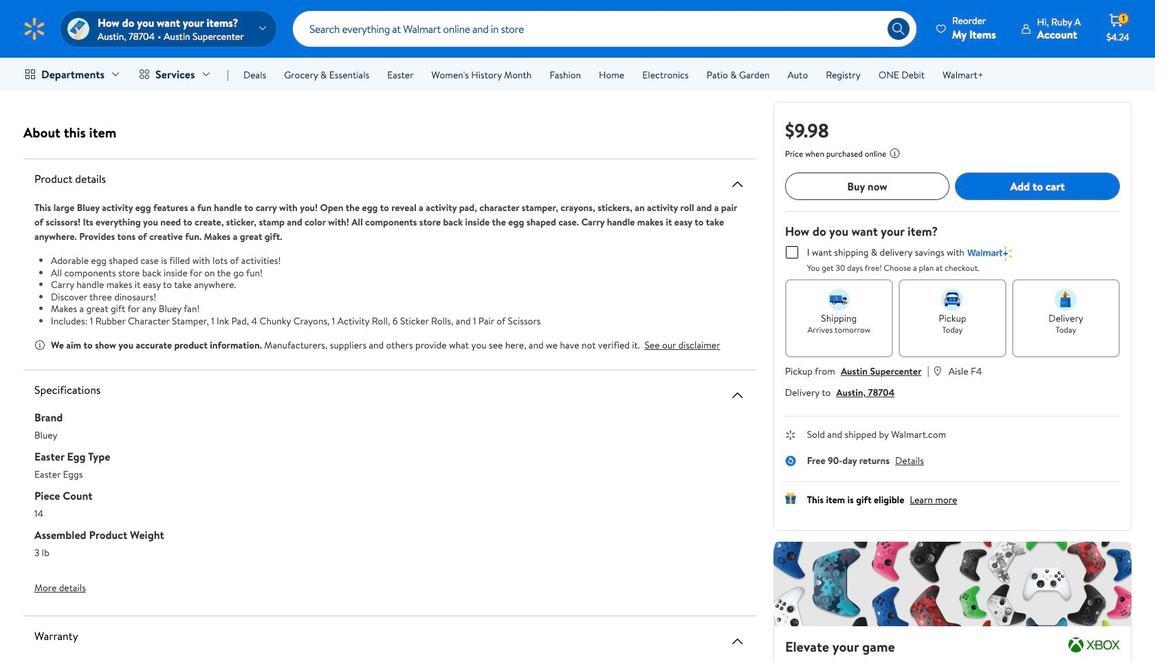 Task type: locate. For each thing, give the bounding box(es) containing it.
search icon image
[[892, 22, 906, 36]]

None checkbox
[[786, 246, 798, 259]]

Search search field
[[293, 11, 917, 47]]

none checkbox inside i want shipping & delivery savings with walmart plus element
[[786, 246, 798, 259]]

product details image
[[730, 176, 746, 193]]

3 product group from the left
[[393, 0, 546, 68]]

product group
[[26, 0, 179, 68], [210, 0, 363, 68], [393, 0, 546, 68], [576, 0, 730, 68]]

 image
[[67, 18, 89, 40]]

intent image for delivery image
[[1055, 289, 1077, 311]]



Task type: vqa. For each thing, say whether or not it's contained in the screenshot.
intent image for Delivery
yes



Task type: describe. For each thing, give the bounding box(es) containing it.
warranty image
[[730, 633, 746, 650]]

i want shipping & delivery savings with walmart plus element
[[785, 246, 965, 259]]

legal information image
[[890, 148, 901, 159]]

4 product group from the left
[[576, 0, 730, 68]]

2 product group from the left
[[210, 0, 363, 68]]

gifting made easy image
[[785, 493, 796, 504]]

1 product group from the left
[[26, 0, 179, 68]]

intent image for pickup image
[[942, 289, 964, 311]]

intent image for shipping image
[[828, 289, 850, 311]]

specifications image
[[730, 387, 746, 404]]

Walmart Site-Wide search field
[[293, 11, 917, 47]]

walmart plus image
[[968, 246, 1013, 261]]

walmart homepage image
[[22, 17, 47, 41]]



